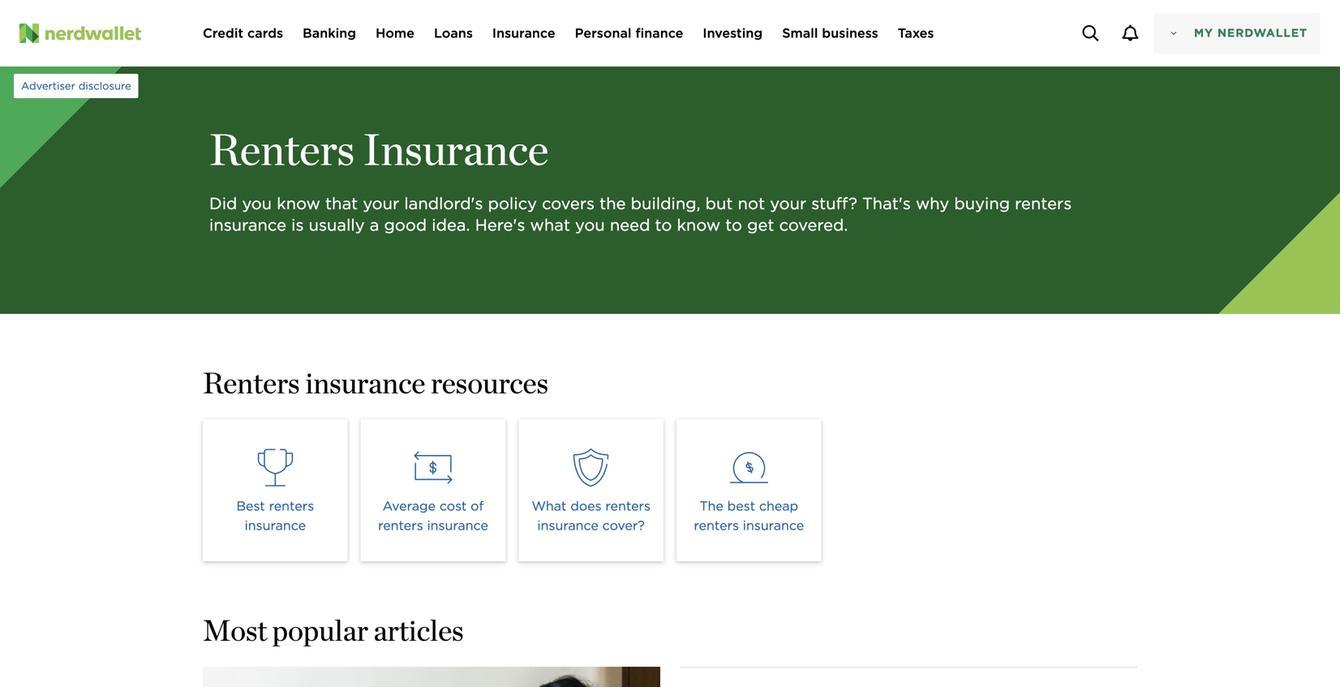 Task type: describe. For each thing, give the bounding box(es) containing it.
did you know that your landlord's policy covers the building, but not your stuff? that's why buying renters insurance is usually a good idea. here's what you need to know to get covered.
[[209, 194, 1072, 235]]

of
[[471, 498, 484, 514]]

renters insurance resources
[[203, 366, 549, 401]]

credit cards
[[203, 25, 283, 41]]

but
[[706, 194, 733, 213]]

insurance inside the what does renters insurance cover?
[[538, 518, 599, 534]]

average
[[383, 498, 436, 514]]

1 vertical spatial insurance
[[363, 123, 549, 176]]

0 vertical spatial insurance
[[493, 25, 556, 41]]

what does renters insurance cover?
[[532, 498, 651, 534]]

that's
[[863, 194, 911, 213]]

small
[[783, 25, 819, 41]]

renters for renters insurance resources
[[203, 366, 300, 401]]

insurance inside best renters insurance
[[245, 518, 306, 534]]

my nerdwallet link
[[1154, 13, 1321, 54]]

best renters insurance
[[237, 498, 314, 534]]

2 your from the left
[[770, 194, 807, 213]]

covers
[[542, 194, 595, 213]]

business
[[823, 25, 879, 41]]

articles
[[374, 613, 464, 648]]

insurance button
[[493, 24, 556, 43]]

my nerdwallet
[[1195, 26, 1308, 40]]

nerdwallet
[[1218, 26, 1308, 40]]

renters inside the best cheap renters insurance
[[694, 518, 739, 534]]

average cost of renters insurance link
[[361, 420, 506, 562]]

advertiser disclosure image
[[14, 68, 139, 104]]

renters inside the what does renters insurance cover?
[[606, 498, 651, 514]]

policy
[[488, 194, 537, 213]]

average cost of renters insurance
[[378, 498, 489, 534]]

stuff?
[[812, 194, 858, 213]]

did
[[209, 194, 237, 213]]

personal finance
[[575, 25, 684, 41]]

most
[[203, 613, 267, 648]]

loans button
[[434, 24, 473, 43]]

banking
[[303, 25, 356, 41]]

the
[[600, 194, 626, 213]]

taxes
[[898, 25, 935, 41]]

1 your from the left
[[363, 194, 400, 213]]

is
[[291, 215, 304, 235]]

insurance inside the best cheap renters insurance
[[743, 518, 805, 534]]

popular
[[273, 613, 368, 648]]

cover?
[[603, 518, 645, 534]]

small business
[[783, 25, 879, 41]]

loans
[[434, 25, 473, 41]]

0 vertical spatial know
[[277, 194, 321, 213]]

what
[[532, 498, 567, 514]]

home
[[376, 25, 415, 41]]

best
[[728, 498, 756, 514]]

buying
[[955, 194, 1011, 213]]

taxes button
[[898, 24, 935, 43]]

nerdwallet home page image
[[19, 24, 39, 43]]

1 horizontal spatial know
[[677, 215, 721, 235]]

here's
[[475, 215, 526, 235]]

home button
[[376, 24, 415, 43]]

resources
[[431, 366, 549, 401]]

best
[[237, 498, 265, 514]]



Task type: vqa. For each thing, say whether or not it's contained in the screenshot.
Register Now
no



Task type: locate. For each thing, give the bounding box(es) containing it.
small business button
[[783, 24, 879, 43]]

insurance
[[493, 25, 556, 41], [363, 123, 549, 176]]

know up is at top
[[277, 194, 321, 213]]

0 vertical spatial renters
[[209, 123, 355, 176]]

1 horizontal spatial to
[[726, 215, 743, 235]]

cost
[[440, 498, 467, 514]]

insurance up landlord's
[[363, 123, 549, 176]]

personal
[[575, 25, 632, 41]]

your up the 'a'
[[363, 194, 400, 213]]

know down the but
[[677, 215, 721, 235]]

0 horizontal spatial you
[[242, 194, 272, 213]]

1 vertical spatial know
[[677, 215, 721, 235]]

what
[[530, 215, 571, 235]]

landlord's
[[404, 194, 483, 213]]

renters inside average cost of renters insurance
[[378, 518, 423, 534]]

credit
[[203, 25, 244, 41]]

insurance inside average cost of renters insurance
[[427, 518, 489, 534]]

to
[[655, 215, 672, 235], [726, 215, 743, 235]]

1 horizontal spatial you
[[576, 215, 605, 235]]

investing
[[703, 25, 763, 41]]

2 to from the left
[[726, 215, 743, 235]]

to down the but
[[726, 215, 743, 235]]

does
[[571, 498, 602, 514]]

building,
[[631, 194, 701, 213]]

1 horizontal spatial your
[[770, 194, 807, 213]]

0 horizontal spatial know
[[277, 194, 321, 213]]

insurance
[[209, 215, 287, 235], [305, 366, 426, 401], [245, 518, 306, 534], [427, 518, 489, 534], [538, 518, 599, 534], [743, 518, 805, 534]]

need
[[610, 215, 650, 235]]

1 vertical spatial renters
[[203, 366, 300, 401]]

insurance inside the did you know that your landlord's policy covers the building, but not your stuff? that's why buying renters insurance is usually a good idea. here's what you need to know to get covered.
[[209, 215, 287, 235]]

0 vertical spatial you
[[242, 194, 272, 213]]

renters down average
[[378, 518, 423, 534]]

insurance right loans at the top left
[[493, 25, 556, 41]]

investing button
[[703, 24, 763, 43]]

the best cheap renters insurance
[[694, 498, 805, 534]]

finance
[[636, 25, 684, 41]]

that
[[325, 194, 358, 213]]

cheap
[[760, 498, 799, 514]]

my
[[1195, 26, 1214, 40]]

renters inside best renters insurance
[[269, 498, 314, 514]]

1 to from the left
[[655, 215, 672, 235]]

what does renters insurance cover? link
[[519, 420, 664, 562]]

good
[[384, 215, 427, 235]]

your
[[363, 194, 400, 213], [770, 194, 807, 213]]

1 vertical spatial you
[[576, 215, 605, 235]]

renters right buying
[[1016, 194, 1072, 213]]

a
[[370, 215, 379, 235]]

best renters insurance link
[[203, 420, 348, 562]]

renters up cover?
[[606, 498, 651, 514]]

search image
[[1083, 25, 1099, 41]]

usually
[[309, 215, 365, 235]]

renters
[[1016, 194, 1072, 213], [269, 498, 314, 514], [606, 498, 651, 514], [378, 518, 423, 534], [694, 518, 739, 534]]

most popular articles
[[203, 613, 464, 648]]

you
[[242, 194, 272, 213], [576, 215, 605, 235]]

you right did
[[242, 194, 272, 213]]

search element
[[1071, 13, 1111, 53]]

get
[[748, 215, 775, 235]]

the best cheap renters insurance link
[[677, 420, 822, 562]]

your up covered.
[[770, 194, 807, 213]]

you down covers
[[576, 215, 605, 235]]

the
[[700, 498, 724, 514]]

0 horizontal spatial to
[[655, 215, 672, 235]]

renters inside the did you know that your landlord's policy covers the building, but not your stuff? that's why buying renters insurance is usually a good idea. here's what you need to know to get covered.
[[1016, 194, 1072, 213]]

personal finance button
[[575, 24, 684, 43]]

credit cards button
[[203, 24, 283, 43]]

renters insurance
[[209, 123, 549, 176]]

renters
[[209, 123, 355, 176], [203, 366, 300, 401]]

0 horizontal spatial your
[[363, 194, 400, 213]]

banking button
[[303, 24, 356, 43]]

idea.
[[432, 215, 470, 235]]

renters for renters insurance
[[209, 123, 355, 176]]

not
[[738, 194, 766, 213]]

cards
[[248, 25, 283, 41]]

why
[[916, 194, 950, 213]]

to down building, at the top of the page
[[655, 215, 672, 235]]

nerdwallet home page link
[[19, 24, 183, 43]]

know
[[277, 194, 321, 213], [677, 215, 721, 235]]

renters right best
[[269, 498, 314, 514]]

covered.
[[780, 215, 848, 235]]

renters down the the
[[694, 518, 739, 534]]



